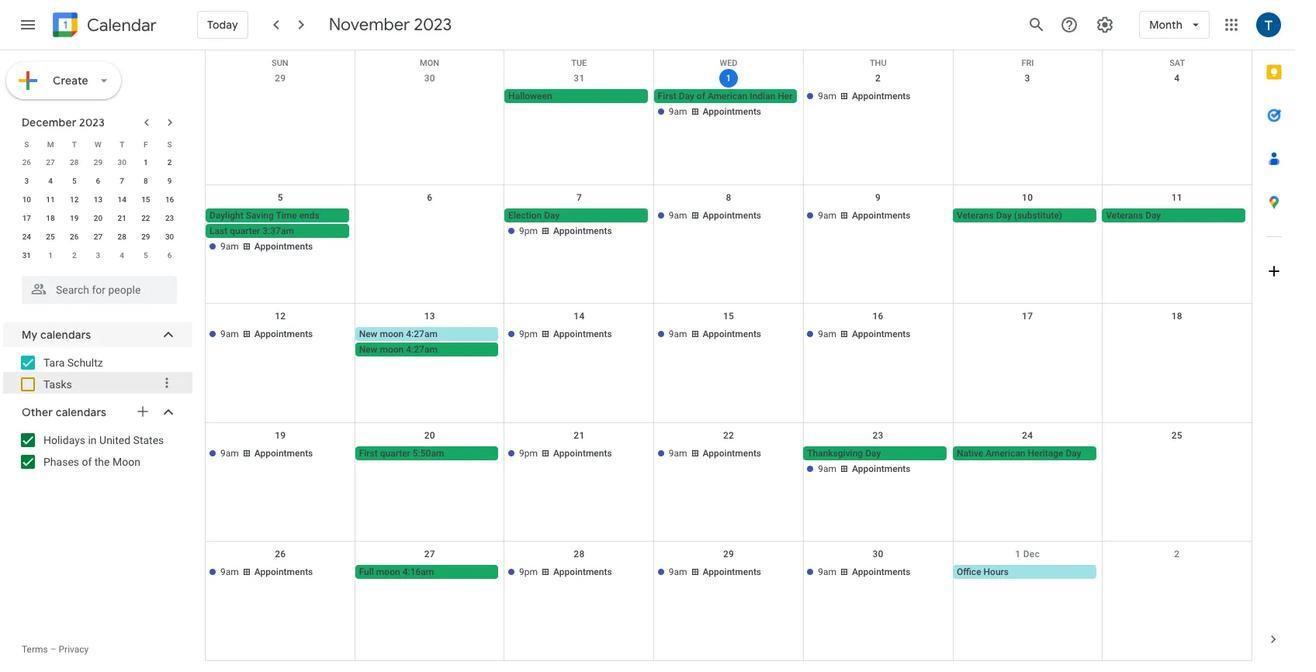 Task type: describe. For each thing, give the bounding box(es) containing it.
create
[[53, 74, 88, 88]]

native american heritage day button
[[953, 447, 1096, 461]]

day for election day
[[544, 210, 560, 221]]

cell containing thanksgiving day
[[803, 447, 953, 478]]

row containing 24
[[15, 228, 182, 247]]

sun
[[272, 58, 288, 68]]

terms link
[[22, 645, 48, 656]]

1 new from the top
[[359, 329, 378, 340]]

6 january element
[[160, 247, 179, 265]]

18 element
[[41, 210, 60, 228]]

dec
[[1023, 550, 1040, 561]]

month button
[[1139, 6, 1210, 43]]

saving
[[246, 210, 274, 221]]

2 t from the left
[[120, 140, 124, 149]]

add other calendars image
[[135, 404, 151, 420]]

office
[[957, 568, 981, 578]]

last
[[210, 225, 227, 236]]

today button
[[197, 6, 248, 43]]

29 november element
[[89, 154, 107, 172]]

row group containing 26
[[15, 154, 182, 265]]

2 inside 2 january element
[[72, 251, 77, 260]]

phases of the moon
[[43, 456, 140, 469]]

full
[[359, 568, 374, 578]]

f
[[144, 140, 148, 149]]

1 horizontal spatial 3
[[96, 251, 100, 260]]

row containing s
[[15, 135, 182, 154]]

19 element
[[65, 210, 84, 228]]

november 2023
[[329, 14, 452, 36]]

moon for 4:16am
[[376, 568, 400, 578]]

1 down f
[[144, 158, 148, 167]]

election day
[[508, 210, 560, 221]]

daylight saving time ends last quarter 3:37am
[[210, 210, 319, 236]]

calendars for my calendars
[[40, 328, 91, 342]]

1 new moon 4:27am button from the top
[[355, 328, 498, 342]]

moon
[[112, 456, 140, 469]]

w
[[95, 140, 102, 149]]

first for first quarter 5:50am
[[359, 448, 378, 459]]

13 inside row group
[[94, 196, 103, 204]]

27 element
[[89, 228, 107, 247]]

calendar element
[[50, 9, 157, 43]]

25 element
[[41, 228, 60, 247]]

0 vertical spatial 20
[[94, 214, 103, 223]]

28 for 1
[[70, 158, 79, 167]]

7 inside grid
[[576, 192, 582, 203]]

quarter inside the daylight saving time ends last quarter 3:37am
[[230, 225, 260, 236]]

other
[[22, 406, 53, 420]]

first for first day of american indian heritage month
[[658, 91, 676, 102]]

6 inside grid
[[427, 192, 433, 203]]

day for veterans day
[[1145, 210, 1161, 221]]

0 horizontal spatial 4
[[48, 177, 53, 185]]

day inside 'button'
[[1066, 448, 1081, 459]]

23 element
[[160, 210, 179, 228]]

2 vertical spatial 4
[[120, 251, 124, 260]]

22 inside grid
[[723, 430, 734, 441]]

first day of american indian heritage month
[[658, 91, 843, 102]]

11 inside december 2023 grid
[[46, 196, 55, 204]]

other calendars
[[22, 406, 106, 420]]

hours
[[984, 568, 1009, 578]]

10 inside grid
[[1022, 192, 1033, 203]]

4 january element
[[113, 247, 131, 265]]

full moon 4:16am button
[[355, 566, 498, 580]]

1 vertical spatial moon
[[380, 345, 404, 356]]

halloween button
[[504, 89, 648, 103]]

privacy
[[59, 645, 89, 656]]

month inside button
[[816, 91, 843, 102]]

8 inside december 2023 grid
[[144, 177, 148, 185]]

holidays in united states
[[43, 435, 164, 447]]

28 element
[[113, 228, 131, 247]]

cell containing new moon 4:27am
[[355, 328, 505, 359]]

3 january element
[[89, 247, 107, 265]]

tue
[[571, 58, 587, 68]]

14 inside grid
[[574, 311, 585, 322]]

19 inside grid
[[275, 430, 286, 441]]

last quarter 3:37am button
[[206, 224, 349, 238]]

december
[[22, 116, 77, 130]]

27 november element
[[41, 154, 60, 172]]

1 horizontal spatial 20
[[424, 430, 435, 441]]

31 element
[[17, 247, 36, 265]]

election
[[508, 210, 542, 221]]

native american heritage day
[[957, 448, 1081, 459]]

1 vertical spatial 3
[[24, 177, 29, 185]]

december 2023
[[22, 116, 105, 130]]

30 november element
[[113, 154, 131, 172]]

quarter inside button
[[380, 448, 410, 459]]

5 inside "element"
[[144, 251, 148, 260]]

my calendars
[[22, 328, 91, 342]]

9 inside december 2023 grid
[[167, 177, 172, 185]]

5:50am
[[413, 448, 444, 459]]

veterans day
[[1106, 210, 1161, 221]]

–
[[50, 645, 56, 656]]

16 element
[[160, 191, 179, 210]]

1 left dec
[[1015, 550, 1021, 561]]

schultz
[[67, 357, 103, 369]]

american inside button
[[708, 91, 747, 102]]

november
[[329, 14, 410, 36]]

phases
[[43, 456, 79, 469]]

states
[[133, 435, 164, 447]]

24 inside grid
[[1022, 430, 1033, 441]]

22 inside december 2023 grid
[[141, 214, 150, 223]]

28 november element
[[65, 154, 84, 172]]

(substitute)
[[1014, 210, 1062, 221]]

1 horizontal spatial 6
[[167, 251, 172, 260]]

veterans day button
[[1102, 208, 1245, 222]]

4 inside grid
[[1174, 73, 1180, 84]]

full moon 4:16am
[[359, 568, 434, 578]]

in
[[88, 435, 97, 447]]

thanksgiving day
[[807, 448, 881, 459]]

terms
[[22, 645, 48, 656]]

31 inside grid
[[574, 73, 585, 84]]

3:37am
[[262, 225, 294, 236]]

2023 for december 2023
[[79, 116, 105, 130]]

my calendars list
[[3, 351, 192, 397]]

25 inside row group
[[46, 233, 55, 241]]

1 dec
[[1015, 550, 1040, 561]]

first day of american indian heritage month button
[[654, 89, 843, 103]]

1 down wed
[[726, 73, 731, 84]]

29 element
[[136, 228, 155, 247]]

17 element
[[17, 210, 36, 228]]

create button
[[6, 62, 121, 99]]

0 vertical spatial 3
[[1025, 73, 1030, 84]]

9pm for 21
[[519, 448, 538, 459]]

14 element
[[113, 191, 131, 210]]

0 horizontal spatial 5
[[72, 177, 77, 185]]

cell containing first day of american indian heritage month
[[654, 89, 843, 120]]

today
[[207, 18, 238, 32]]

terms – privacy
[[22, 645, 89, 656]]

1 january element
[[41, 247, 60, 265]]

halloween
[[508, 91, 552, 102]]

indian
[[750, 91, 775, 102]]

12 element
[[65, 191, 84, 210]]

16 inside row group
[[165, 196, 174, 204]]

my calendars button
[[3, 323, 192, 348]]

day for thanksgiving day
[[865, 448, 881, 459]]

21 inside december 2023 grid
[[118, 214, 126, 223]]

day for first day of american indian heritage month
[[679, 91, 694, 102]]

14 inside 'element'
[[118, 196, 126, 204]]

15 element
[[136, 191, 155, 210]]

other calendars button
[[3, 400, 192, 425]]

thanksgiving day button
[[803, 447, 947, 461]]

veterans for veterans day
[[1106, 210, 1143, 221]]

new moon 4:27am new moon 4:27am
[[359, 329, 438, 356]]

mon
[[420, 58, 439, 68]]



Task type: locate. For each thing, give the bounding box(es) containing it.
other calendars list
[[3, 428, 192, 475]]

time
[[276, 210, 297, 221]]

1 horizontal spatial t
[[120, 140, 124, 149]]

27 down m
[[46, 158, 55, 167]]

cell
[[355, 89, 504, 120], [654, 89, 843, 120], [953, 89, 1102, 120], [1102, 89, 1252, 120], [206, 208, 355, 255], [355, 208, 504, 255], [504, 208, 654, 255], [355, 328, 505, 359], [953, 328, 1102, 359], [1102, 328, 1252, 359], [803, 447, 953, 478], [1102, 447, 1252, 478], [1102, 566, 1252, 581]]

row containing 3
[[15, 172, 182, 191]]

1 vertical spatial of
[[82, 456, 92, 469]]

4 down 28 element
[[120, 251, 124, 260]]

8
[[144, 177, 148, 185], [726, 192, 731, 203]]

27 down 20 element
[[94, 233, 103, 241]]

native
[[957, 448, 983, 459]]

2023 for november 2023
[[414, 14, 452, 36]]

Search for people text field
[[31, 276, 168, 304]]

moon inside button
[[376, 568, 400, 578]]

row
[[206, 50, 1252, 68], [206, 66, 1252, 185], [15, 135, 182, 154], [15, 154, 182, 172], [15, 172, 182, 191], [206, 185, 1252, 304], [15, 191, 182, 210], [15, 210, 182, 228], [15, 228, 182, 247], [15, 247, 182, 265], [206, 304, 1252, 423], [206, 423, 1252, 543], [206, 543, 1252, 662]]

7 down '30 november' element
[[120, 177, 124, 185]]

t
[[72, 140, 77, 149], [120, 140, 124, 149]]

first quarter 5:50am
[[359, 448, 444, 459]]

12
[[70, 196, 79, 204], [275, 311, 286, 322]]

1 horizontal spatial 8
[[726, 192, 731, 203]]

1 s from the left
[[24, 140, 29, 149]]

0 vertical spatial calendars
[[40, 328, 91, 342]]

10 element
[[17, 191, 36, 210]]

of left the
[[82, 456, 92, 469]]

0 vertical spatial american
[[708, 91, 747, 102]]

month up sat
[[1149, 18, 1183, 32]]

0 horizontal spatial 12
[[70, 196, 79, 204]]

sat
[[1169, 58, 1185, 68]]

3
[[1025, 73, 1030, 84], [24, 177, 29, 185], [96, 251, 100, 260]]

of inside other calendars list
[[82, 456, 92, 469]]

first quarter 5:50am button
[[355, 447, 498, 461]]

1 t from the left
[[72, 140, 77, 149]]

2 horizontal spatial 28
[[574, 550, 585, 561]]

2 horizontal spatial 4
[[1174, 73, 1180, 84]]

1 veterans from the left
[[957, 210, 994, 221]]

cell containing daylight saving time ends
[[206, 208, 355, 255]]

0 vertical spatial 31
[[574, 73, 585, 84]]

16 inside grid
[[873, 311, 884, 322]]

13 up 20 element
[[94, 196, 103, 204]]

0 horizontal spatial 3
[[24, 177, 29, 185]]

3 down fri on the right
[[1025, 73, 1030, 84]]

thu
[[870, 58, 887, 68]]

heritage right native
[[1028, 448, 1063, 459]]

of left indian
[[697, 91, 705, 102]]

15
[[141, 196, 150, 204], [723, 311, 734, 322]]

2 vertical spatial 26
[[275, 550, 286, 561]]

1 vertical spatial 4:27am
[[406, 345, 438, 356]]

heritage right indian
[[778, 91, 813, 102]]

quarter left 5:50am
[[380, 448, 410, 459]]

1 vertical spatial 24
[[1022, 430, 1033, 441]]

26
[[22, 158, 31, 167], [70, 233, 79, 241], [275, 550, 286, 561]]

24 up native american heritage day 'button'
[[1022, 430, 1033, 441]]

0 vertical spatial 4:27am
[[406, 329, 438, 340]]

row containing 31
[[15, 247, 182, 265]]

1 horizontal spatial 22
[[723, 430, 734, 441]]

5 inside grid
[[278, 192, 283, 203]]

daylight saving time ends button
[[206, 208, 349, 222]]

1 horizontal spatial first
[[658, 91, 676, 102]]

23 up thanksgiving day button
[[873, 430, 884, 441]]

grid
[[205, 50, 1252, 662]]

1 vertical spatial 13
[[424, 311, 435, 322]]

0 vertical spatial 21
[[118, 214, 126, 223]]

4:16am
[[402, 568, 434, 578]]

26 element
[[65, 228, 84, 247]]

heritage inside button
[[778, 91, 813, 102]]

18 inside december 2023 grid
[[46, 214, 55, 223]]

4 9pm from the top
[[519, 568, 538, 578]]

veterans day (substitute) button
[[953, 208, 1096, 222]]

2023
[[414, 14, 452, 36], [79, 116, 105, 130]]

24 down 17 element
[[22, 233, 31, 241]]

5 january element
[[136, 247, 155, 265]]

23 down 16 element
[[165, 214, 174, 223]]

tara
[[43, 357, 65, 369]]

1 vertical spatial 22
[[723, 430, 734, 441]]

first
[[658, 91, 676, 102], [359, 448, 378, 459]]

1 vertical spatial 26
[[70, 233, 79, 241]]

20 up 5:50am
[[424, 430, 435, 441]]

21 inside grid
[[574, 430, 585, 441]]

0 horizontal spatial 18
[[46, 214, 55, 223]]

24 element
[[17, 228, 36, 247]]

2 9pm from the top
[[519, 329, 538, 340]]

1 horizontal spatial 9
[[875, 192, 881, 203]]

0 horizontal spatial 26
[[22, 158, 31, 167]]

9pm
[[519, 225, 538, 236], [519, 329, 538, 340], [519, 448, 538, 459], [519, 568, 538, 578]]

of
[[697, 91, 705, 102], [82, 456, 92, 469]]

tasks list item
[[3, 371, 192, 397]]

0 horizontal spatial 27
[[46, 158, 55, 167]]

m
[[47, 140, 54, 149]]

7 inside december 2023 grid
[[120, 177, 124, 185]]

24
[[22, 233, 31, 241], [1022, 430, 1033, 441]]

0 horizontal spatial 6
[[96, 177, 100, 185]]

calendars for other calendars
[[56, 406, 106, 420]]

27 inside grid
[[424, 550, 435, 561]]

office hours button
[[953, 566, 1096, 580]]

0 horizontal spatial 21
[[118, 214, 126, 223]]

11 inside grid
[[1171, 192, 1182, 203]]

30
[[424, 73, 435, 84], [118, 158, 126, 167], [165, 233, 174, 241], [873, 550, 884, 561]]

10 inside december 2023 grid
[[22, 196, 31, 204]]

0 vertical spatial 23
[[165, 214, 174, 223]]

0 horizontal spatial 9
[[167, 177, 172, 185]]

1 vertical spatial 31
[[22, 251, 31, 260]]

31 inside 31 element
[[22, 251, 31, 260]]

0 vertical spatial 9
[[167, 177, 172, 185]]

9am
[[818, 91, 836, 102], [669, 106, 687, 117], [669, 210, 687, 221], [818, 210, 836, 221], [220, 241, 239, 252], [220, 329, 239, 340], [669, 329, 687, 340], [818, 329, 836, 340], [220, 448, 239, 459], [669, 448, 687, 459], [818, 464, 836, 475], [220, 568, 239, 578], [669, 568, 687, 578], [818, 568, 836, 578]]

11 element
[[41, 191, 60, 210]]

1 vertical spatial new moon 4:27am button
[[355, 343, 498, 357]]

1 horizontal spatial 26
[[70, 233, 79, 241]]

13
[[94, 196, 103, 204], [424, 311, 435, 322]]

tara schultz
[[43, 357, 103, 369]]

2023 up w
[[79, 116, 105, 130]]

4
[[1174, 73, 1180, 84], [48, 177, 53, 185], [120, 251, 124, 260]]

first inside first day of american indian heritage month button
[[658, 91, 676, 102]]

2 january element
[[65, 247, 84, 265]]

0 vertical spatial 6
[[96, 177, 100, 185]]

1 horizontal spatial 15
[[723, 311, 734, 322]]

2023 up mon
[[414, 14, 452, 36]]

1 horizontal spatial 12
[[275, 311, 286, 322]]

23
[[165, 214, 174, 223], [873, 430, 884, 441]]

1 horizontal spatial month
[[1149, 18, 1183, 32]]

0 vertical spatial 24
[[22, 233, 31, 241]]

2 s from the left
[[167, 140, 172, 149]]

new
[[359, 329, 378, 340], [359, 345, 378, 356]]

12 inside grid
[[275, 311, 286, 322]]

4 down sat
[[1174, 73, 1180, 84]]

2 vertical spatial 3
[[96, 251, 100, 260]]

30 element
[[160, 228, 179, 247]]

month inside dropdown button
[[1149, 18, 1183, 32]]

26 november element
[[17, 154, 36, 172]]

0 vertical spatial 22
[[141, 214, 150, 223]]

22 element
[[136, 210, 155, 228]]

20 down 13 element
[[94, 214, 103, 223]]

calendars up tara schultz
[[40, 328, 91, 342]]

row containing 29
[[206, 66, 1252, 185]]

1 horizontal spatial 14
[[574, 311, 585, 322]]

1 4:27am from the top
[[406, 329, 438, 340]]

26 inside 26 "element"
[[70, 233, 79, 241]]

8 inside grid
[[726, 192, 731, 203]]

my
[[22, 328, 38, 342]]

s
[[24, 140, 29, 149], [167, 140, 172, 149]]

19
[[70, 214, 79, 223], [275, 430, 286, 441]]

26 inside grid
[[275, 550, 286, 561]]

1 vertical spatial 18
[[1171, 311, 1182, 322]]

13 inside grid
[[424, 311, 435, 322]]

28 inside row
[[118, 233, 126, 241]]

0 vertical spatial heritage
[[778, 91, 813, 102]]

heritage
[[778, 91, 813, 102], [1028, 448, 1063, 459]]

1 horizontal spatial 4
[[120, 251, 124, 260]]

2
[[875, 73, 881, 84], [167, 158, 172, 167], [72, 251, 77, 260], [1174, 550, 1180, 561]]

9pm inside cell
[[519, 225, 538, 236]]

s right f
[[167, 140, 172, 149]]

0 vertical spatial 4
[[1174, 73, 1180, 84]]

27 up the full moon 4:16am button
[[424, 550, 435, 561]]

1 horizontal spatial 27
[[94, 233, 103, 241]]

moon for 4:27am
[[380, 329, 404, 340]]

row containing 17
[[15, 210, 182, 228]]

0 horizontal spatial 17
[[22, 214, 31, 223]]

veterans day (substitute)
[[957, 210, 1062, 221]]

row containing 12
[[206, 304, 1252, 423]]

7
[[120, 177, 124, 185], [576, 192, 582, 203]]

11
[[1171, 192, 1182, 203], [46, 196, 55, 204]]

1 vertical spatial 15
[[723, 311, 734, 322]]

5 down the 28 november element at the top left
[[72, 177, 77, 185]]

21 element
[[113, 210, 131, 228]]

9pm for 14
[[519, 329, 538, 340]]

1 9pm from the top
[[519, 225, 538, 236]]

13 up "new moon 4:27am new moon 4:27am"
[[424, 311, 435, 322]]

26 for 1
[[22, 158, 31, 167]]

0 horizontal spatial 23
[[165, 214, 174, 223]]

1 horizontal spatial quarter
[[380, 448, 410, 459]]

veterans
[[957, 210, 994, 221], [1106, 210, 1143, 221]]

veterans inside veterans day button
[[1106, 210, 1143, 221]]

31
[[574, 73, 585, 84], [22, 251, 31, 260]]

2 vertical spatial 28
[[574, 550, 585, 561]]

ends
[[299, 210, 319, 221]]

0 vertical spatial 5
[[72, 177, 77, 185]]

5 up daylight saving time ends button
[[278, 192, 283, 203]]

tasks
[[43, 379, 72, 391]]

17 inside grid
[[1022, 311, 1033, 322]]

18
[[46, 214, 55, 223], [1171, 311, 1182, 322]]

s up 26 november element
[[24, 140, 29, 149]]

4:27am
[[406, 329, 438, 340], [406, 345, 438, 356]]

1 vertical spatial 23
[[873, 430, 884, 441]]

row containing sun
[[206, 50, 1252, 68]]

row containing 10
[[15, 191, 182, 210]]

26 for 1 dec
[[275, 550, 286, 561]]

15 inside grid
[[723, 311, 734, 322]]

veterans for veterans day (substitute)
[[957, 210, 994, 221]]

1 vertical spatial 9
[[875, 192, 881, 203]]

27 inside row
[[94, 233, 103, 241]]

1 vertical spatial first
[[359, 448, 378, 459]]

25
[[46, 233, 55, 241], [1171, 430, 1182, 441]]

calendars
[[40, 328, 91, 342], [56, 406, 106, 420]]

daylight
[[210, 210, 243, 221]]

10 up 17 element
[[22, 196, 31, 204]]

5 down 29 element
[[144, 251, 148, 260]]

calendars inside dropdown button
[[56, 406, 106, 420]]

month
[[1149, 18, 1183, 32], [816, 91, 843, 102]]

0 vertical spatial 16
[[165, 196, 174, 204]]

0 vertical spatial 25
[[46, 233, 55, 241]]

13 element
[[89, 191, 107, 210]]

0 vertical spatial 18
[[46, 214, 55, 223]]

0 vertical spatial 14
[[118, 196, 126, 204]]

17 inside december 2023 grid
[[22, 214, 31, 223]]

1 vertical spatial 2023
[[79, 116, 105, 130]]

1 horizontal spatial 25
[[1171, 430, 1182, 441]]

26 inside 26 november element
[[22, 158, 31, 167]]

27 for 1
[[46, 158, 55, 167]]

quarter
[[230, 225, 260, 236], [380, 448, 410, 459]]

0 vertical spatial 26
[[22, 158, 31, 167]]

1 vertical spatial 12
[[275, 311, 286, 322]]

cell containing election day
[[504, 208, 654, 255]]

9pm for 28
[[519, 568, 538, 578]]

0 horizontal spatial american
[[708, 91, 747, 102]]

0 horizontal spatial 22
[[141, 214, 150, 223]]

american inside 'button'
[[986, 448, 1025, 459]]

12 inside december 2023 grid
[[70, 196, 79, 204]]

1 horizontal spatial 13
[[424, 311, 435, 322]]

1 horizontal spatial 17
[[1022, 311, 1033, 322]]

0 vertical spatial of
[[697, 91, 705, 102]]

7 up election day button at the top of the page
[[576, 192, 582, 203]]

0 horizontal spatial 16
[[165, 196, 174, 204]]

of inside first day of american indian heritage month button
[[697, 91, 705, 102]]

calendar
[[87, 14, 157, 36]]

9 inside grid
[[875, 192, 881, 203]]

0 vertical spatial first
[[658, 91, 676, 102]]

1 horizontal spatial 10
[[1022, 192, 1033, 203]]

25 inside grid
[[1171, 430, 1182, 441]]

0 vertical spatial new moon 4:27am button
[[355, 328, 498, 342]]

wed
[[720, 58, 738, 68]]

0 horizontal spatial 11
[[46, 196, 55, 204]]

holidays
[[43, 435, 85, 447]]

1 vertical spatial 20
[[424, 430, 435, 441]]

2 new from the top
[[359, 345, 378, 356]]

19 inside row group
[[70, 214, 79, 223]]

21
[[118, 214, 126, 223], [574, 430, 585, 441]]

1 horizontal spatial of
[[697, 91, 705, 102]]

t up '30 november' element
[[120, 140, 124, 149]]

heritage inside 'button'
[[1028, 448, 1063, 459]]

1 vertical spatial 28
[[118, 233, 126, 241]]

20 element
[[89, 210, 107, 228]]

1 vertical spatial 5
[[278, 192, 283, 203]]

2 vertical spatial moon
[[376, 568, 400, 578]]

row containing 19
[[206, 423, 1252, 543]]

3 9pm from the top
[[519, 448, 538, 459]]

fri
[[1021, 58, 1034, 68]]

1 horizontal spatial american
[[986, 448, 1025, 459]]

office hours
[[957, 568, 1009, 578]]

27 for 1 dec
[[424, 550, 435, 561]]

the
[[94, 456, 110, 469]]

1 horizontal spatial 2023
[[414, 14, 452, 36]]

0 vertical spatial month
[[1149, 18, 1183, 32]]

1 horizontal spatial 18
[[1171, 311, 1182, 322]]

0 vertical spatial 13
[[94, 196, 103, 204]]

t up the 28 november element at the top left
[[72, 140, 77, 149]]

0 vertical spatial 17
[[22, 214, 31, 223]]

1 vertical spatial calendars
[[56, 406, 106, 420]]

9
[[167, 177, 172, 185], [875, 192, 881, 203]]

thanksgiving
[[807, 448, 863, 459]]

american right native
[[986, 448, 1025, 459]]

28 inside grid
[[574, 550, 585, 561]]

privacy link
[[59, 645, 89, 656]]

main drawer image
[[19, 16, 37, 34]]

moon
[[380, 329, 404, 340], [380, 345, 404, 356], [376, 568, 400, 578]]

1 down 25 element
[[48, 251, 53, 260]]

new moon 4:27am button
[[355, 328, 498, 342], [355, 343, 498, 357]]

settings menu image
[[1096, 16, 1114, 34]]

united
[[99, 435, 130, 447]]

calendars up in
[[56, 406, 106, 420]]

row containing 5
[[206, 185, 1252, 304]]

tab list
[[1252, 50, 1295, 618]]

1 vertical spatial american
[[986, 448, 1025, 459]]

3 down 27 element
[[96, 251, 100, 260]]

31 down tue
[[574, 73, 585, 84]]

2 4:27am from the top
[[406, 345, 438, 356]]

calendar heading
[[84, 14, 157, 36]]

0 horizontal spatial 14
[[118, 196, 126, 204]]

0 horizontal spatial 8
[[144, 177, 148, 185]]

calendars inside dropdown button
[[40, 328, 91, 342]]

2 new moon 4:27am button from the top
[[355, 343, 498, 357]]

28 for 1 dec
[[574, 550, 585, 561]]

0 horizontal spatial of
[[82, 456, 92, 469]]

grid containing 29
[[205, 50, 1252, 662]]

veterans inside veterans day (substitute) button
[[957, 210, 994, 221]]

11 up veterans day button
[[1171, 192, 1182, 203]]

1 vertical spatial 4
[[48, 177, 53, 185]]

day for veterans day (substitute)
[[996, 210, 1012, 221]]

None search field
[[0, 270, 192, 304]]

row group
[[15, 154, 182, 265]]

quarter down the saving
[[230, 225, 260, 236]]

first inside first quarter 5:50am button
[[359, 448, 378, 459]]

1 vertical spatial 6
[[427, 192, 433, 203]]

1 vertical spatial month
[[816, 91, 843, 102]]

28
[[70, 158, 79, 167], [118, 233, 126, 241], [574, 550, 585, 561]]

15 inside row group
[[141, 196, 150, 204]]

22
[[141, 214, 150, 223], [723, 430, 734, 441]]

december 2023 grid
[[15, 135, 182, 265]]

0 vertical spatial 15
[[141, 196, 150, 204]]

10 up veterans day (substitute) button
[[1022, 192, 1033, 203]]

4 down "27 november" element
[[48, 177, 53, 185]]

18 inside grid
[[1171, 311, 1182, 322]]

31 down 24 element
[[22, 251, 31, 260]]

election day button
[[504, 208, 648, 222]]

6
[[96, 177, 100, 185], [427, 192, 433, 203], [167, 251, 172, 260]]

3 down 26 november element
[[24, 177, 29, 185]]

1 horizontal spatial 11
[[1171, 192, 1182, 203]]

2 veterans from the left
[[1106, 210, 1143, 221]]

1 vertical spatial 21
[[574, 430, 585, 441]]

24 inside row group
[[22, 233, 31, 241]]

month right indian
[[816, 91, 843, 102]]

11 up 18 element on the left top of page
[[46, 196, 55, 204]]

american down wed
[[708, 91, 747, 102]]



Task type: vqa. For each thing, say whether or not it's contained in the screenshot.


